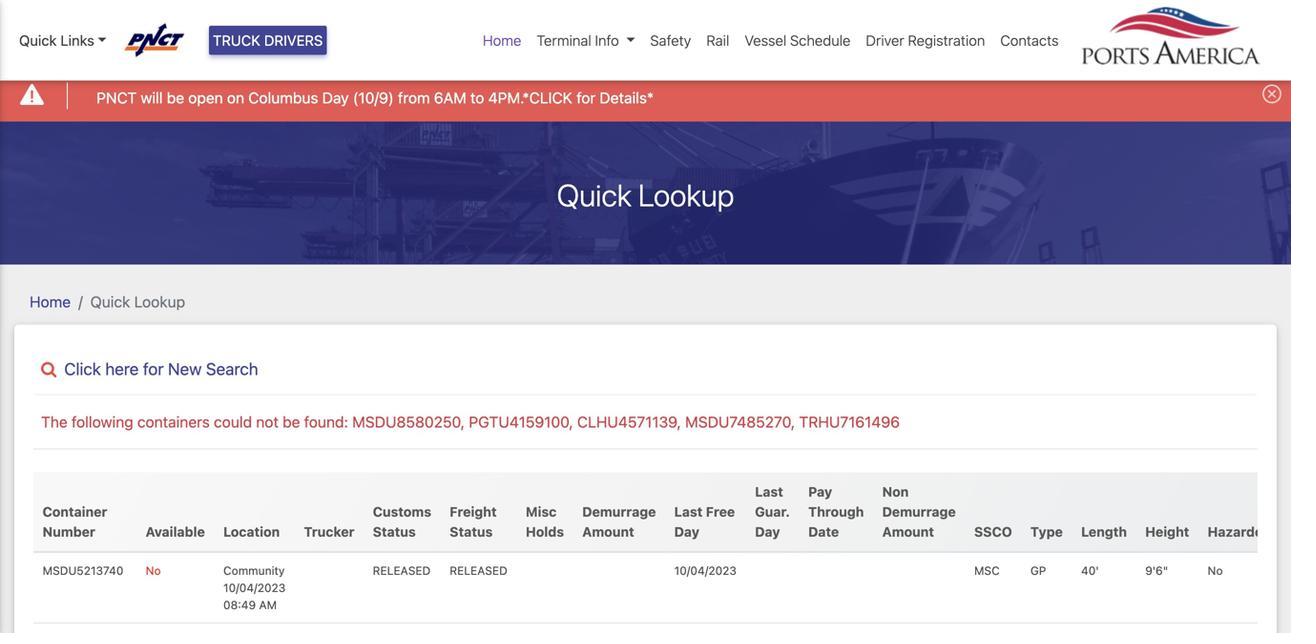 Task type: locate. For each thing, give the bounding box(es) containing it.
1 vertical spatial last
[[674, 504, 703, 520]]

no down hazardous
[[1208, 565, 1223, 578]]

10/04/2023 down "community"
[[223, 582, 286, 595]]

2 status from the left
[[450, 524, 493, 540]]

1 horizontal spatial last
[[755, 484, 783, 500]]

freight
[[450, 504, 497, 520]]

2 vertical spatial quick
[[90, 293, 130, 311]]

for
[[577, 89, 596, 107], [143, 359, 164, 379]]

last up "guar." on the bottom
[[755, 484, 783, 500]]

no down 'available'
[[146, 565, 161, 578]]

status inside customs status
[[373, 524, 416, 540]]

day left (10/9)
[[322, 89, 349, 107]]

1 vertical spatial for
[[143, 359, 164, 379]]

0 horizontal spatial home
[[30, 293, 71, 311]]

search
[[206, 359, 258, 379]]

for right here at bottom
[[143, 359, 164, 379]]

released down freight status
[[450, 565, 508, 578]]

clhu4571139,
[[577, 413, 681, 432]]

10/04/2023
[[674, 565, 737, 578], [223, 582, 286, 595]]

0 horizontal spatial be
[[167, 89, 184, 107]]

0 horizontal spatial quick
[[19, 32, 57, 49]]

2 horizontal spatial day
[[755, 524, 780, 540]]

released
[[373, 565, 431, 578], [450, 565, 508, 578]]

terminal
[[537, 32, 591, 49]]

1 horizontal spatial released
[[450, 565, 508, 578]]

1 vertical spatial quick lookup
[[90, 293, 185, 311]]

demurrage
[[582, 504, 656, 520], [882, 504, 956, 520]]

status
[[373, 524, 416, 540], [450, 524, 493, 540]]

vessel schedule link
[[737, 22, 858, 59]]

0 horizontal spatial home link
[[30, 293, 71, 311]]

date
[[808, 524, 839, 540]]

08:49
[[223, 599, 256, 612]]

status for freight status
[[450, 524, 493, 540]]

1 horizontal spatial quick
[[90, 293, 130, 311]]

be right not
[[283, 413, 300, 432]]

be
[[167, 89, 184, 107], [283, 413, 300, 432]]

through
[[808, 504, 864, 520]]

last
[[755, 484, 783, 500], [674, 504, 703, 520]]

lookup
[[638, 177, 734, 213], [134, 293, 185, 311]]

no
[[146, 565, 161, 578], [1208, 565, 1223, 578]]

number
[[43, 524, 95, 540]]

could
[[214, 413, 252, 432]]

1 vertical spatial quick
[[557, 177, 632, 213]]

(10/9)
[[353, 89, 394, 107]]

last guar. day
[[755, 484, 790, 540]]

home link
[[475, 22, 529, 59], [30, 293, 71, 311]]

home link left the terminal
[[475, 22, 529, 59]]

be inside alert
[[167, 89, 184, 107]]

msdu5213740
[[43, 565, 124, 578]]

on
[[227, 89, 244, 107]]

home up search image
[[30, 293, 71, 311]]

0 horizontal spatial last
[[674, 504, 703, 520]]

1 horizontal spatial lookup
[[638, 177, 734, 213]]

truck
[[213, 32, 260, 49]]

released down customs status
[[373, 565, 431, 578]]

customs status
[[373, 504, 431, 540]]

1 horizontal spatial amount
[[882, 524, 934, 540]]

day down "guar." on the bottom
[[755, 524, 780, 540]]

trhu7161496
[[799, 413, 900, 432]]

available
[[146, 524, 205, 540]]

for left details*
[[577, 89, 596, 107]]

amount down the non
[[882, 524, 934, 540]]

0 horizontal spatial 10/04/2023
[[223, 582, 286, 595]]

10/04/2023 down last free day
[[674, 565, 737, 578]]

safety link
[[643, 22, 699, 59]]

click here for new search
[[64, 359, 258, 379]]

0 vertical spatial last
[[755, 484, 783, 500]]

1 horizontal spatial no
[[1208, 565, 1223, 578]]

0 vertical spatial 10/04/2023
[[674, 565, 737, 578]]

1 status from the left
[[373, 524, 416, 540]]

pnct
[[97, 89, 137, 107]]

driver registration link
[[858, 22, 993, 59]]

day right demurrage amount
[[674, 524, 700, 540]]

last inside last free day
[[674, 504, 703, 520]]

day inside last guar. day
[[755, 524, 780, 540]]

to
[[470, 89, 484, 107]]

0 horizontal spatial released
[[373, 565, 431, 578]]

pnct will be open on columbus day (10/9) from 6am to 4pm.*click for details* link
[[97, 86, 654, 109]]

last inside last guar. day
[[755, 484, 783, 500]]

last left free
[[674, 504, 703, 520]]

status down freight in the left of the page
[[450, 524, 493, 540]]

1 released from the left
[[373, 565, 431, 578]]

0 horizontal spatial quick lookup
[[90, 293, 185, 311]]

home link up search image
[[30, 293, 71, 311]]

msc
[[974, 565, 1000, 578]]

pnct will be open on columbus day (10/9) from 6am to 4pm.*click for details* alert
[[0, 70, 1291, 122]]

1 horizontal spatial status
[[450, 524, 493, 540]]

type
[[1031, 524, 1063, 540]]

0 horizontal spatial day
[[322, 89, 349, 107]]

1 horizontal spatial 10/04/2023
[[674, 565, 737, 578]]

columbus
[[248, 89, 318, 107]]

0 vertical spatial quick
[[19, 32, 57, 49]]

registration
[[908, 32, 985, 49]]

0 horizontal spatial for
[[143, 359, 164, 379]]

am
[[259, 599, 277, 612]]

community
[[223, 565, 285, 578]]

found:
[[304, 413, 348, 432]]

9'6"
[[1145, 565, 1169, 578]]

click
[[64, 359, 101, 379]]

0 horizontal spatial no
[[146, 565, 161, 578]]

trucker
[[304, 524, 355, 540]]

day for last free day
[[674, 524, 700, 540]]

0 vertical spatial home
[[483, 32, 521, 49]]

demurrage amount
[[582, 504, 656, 540]]

0 vertical spatial be
[[167, 89, 184, 107]]

pay through date
[[808, 484, 864, 540]]

info
[[595, 32, 619, 49]]

0 horizontal spatial status
[[373, 524, 416, 540]]

from
[[398, 89, 430, 107]]

0 horizontal spatial amount
[[582, 524, 634, 540]]

1 amount from the left
[[582, 524, 634, 540]]

height
[[1145, 524, 1190, 540]]

1 vertical spatial lookup
[[134, 293, 185, 311]]

holds
[[526, 524, 564, 540]]

demurrage right misc holds
[[582, 504, 656, 520]]

quick lookup
[[557, 177, 734, 213], [90, 293, 185, 311]]

day for last guar. day
[[755, 524, 780, 540]]

close image
[[1263, 84, 1282, 103]]

home left the terminal
[[483, 32, 521, 49]]

be right will
[[167, 89, 184, 107]]

1 horizontal spatial day
[[674, 524, 700, 540]]

2 horizontal spatial quick
[[557, 177, 632, 213]]

0 vertical spatial for
[[577, 89, 596, 107]]

amount right the holds
[[582, 524, 634, 540]]

last free day
[[674, 504, 735, 540]]

2 amount from the left
[[882, 524, 934, 540]]

1 vertical spatial 10/04/2023
[[223, 582, 286, 595]]

1 horizontal spatial home link
[[475, 22, 529, 59]]

quick
[[19, 32, 57, 49], [557, 177, 632, 213], [90, 293, 130, 311]]

amount inside demurrage amount
[[582, 524, 634, 540]]

containers
[[137, 413, 210, 432]]

demurrage down the non
[[882, 504, 956, 520]]

rail
[[707, 32, 729, 49]]

status down customs on the bottom
[[373, 524, 416, 540]]

amount
[[582, 524, 634, 540], [882, 524, 934, 540]]

links
[[60, 32, 94, 49]]

vessel schedule
[[745, 32, 851, 49]]

1 horizontal spatial for
[[577, 89, 596, 107]]

quick links
[[19, 32, 94, 49]]

day inside last free day
[[674, 524, 700, 540]]

0 horizontal spatial lookup
[[134, 293, 185, 311]]

driver registration
[[866, 32, 985, 49]]

the
[[41, 413, 68, 432]]

1 horizontal spatial demurrage
[[882, 504, 956, 520]]

0 vertical spatial home link
[[475, 22, 529, 59]]

1 horizontal spatial be
[[283, 413, 300, 432]]

home
[[483, 32, 521, 49], [30, 293, 71, 311]]

0 vertical spatial quick lookup
[[557, 177, 734, 213]]

1 vertical spatial home
[[30, 293, 71, 311]]

0 horizontal spatial demurrage
[[582, 504, 656, 520]]

last for last free day
[[674, 504, 703, 520]]

day
[[322, 89, 349, 107], [674, 524, 700, 540], [755, 524, 780, 540]]

msdu7485270,
[[685, 413, 795, 432]]

status inside freight status
[[450, 524, 493, 540]]



Task type: vqa. For each thing, say whether or not it's contained in the screenshot.
the left 'Quick'
yes



Task type: describe. For each thing, give the bounding box(es) containing it.
1 vertical spatial home link
[[30, 293, 71, 311]]

1 horizontal spatial home
[[483, 32, 521, 49]]

status for customs status
[[373, 524, 416, 540]]

truck drivers
[[213, 32, 323, 49]]

search image
[[41, 361, 57, 378]]

2 released from the left
[[450, 565, 508, 578]]

2 demurrage from the left
[[882, 504, 956, 520]]

container
[[43, 504, 107, 520]]

non
[[882, 484, 909, 500]]

open
[[188, 89, 223, 107]]

0 vertical spatial lookup
[[638, 177, 734, 213]]

amount inside non demurrage amount
[[882, 524, 934, 540]]

1 vertical spatial be
[[283, 413, 300, 432]]

community 10/04/2023 08:49 am
[[223, 565, 286, 612]]

terminal info
[[537, 32, 619, 49]]

click here for new search link
[[33, 359, 1258, 380]]

for inside alert
[[577, 89, 596, 107]]

contacts link
[[993, 22, 1067, 59]]

driver
[[866, 32, 905, 49]]

customs
[[373, 504, 431, 520]]

will
[[141, 89, 163, 107]]

truck drivers link
[[209, 26, 327, 55]]

safety
[[650, 32, 691, 49]]

here
[[105, 359, 139, 379]]

2 no from the left
[[1208, 565, 1223, 578]]

misc holds
[[526, 504, 564, 540]]

hazardous
[[1208, 524, 1279, 540]]

following
[[72, 413, 133, 432]]

location
[[223, 524, 280, 540]]

4pm.*click
[[488, 89, 573, 107]]

1 demurrage from the left
[[582, 504, 656, 520]]

6am
[[434, 89, 466, 107]]

1 no from the left
[[146, 565, 161, 578]]

rail link
[[699, 22, 737, 59]]

pay
[[808, 484, 832, 500]]

container number
[[43, 504, 107, 540]]

free
[[706, 504, 735, 520]]

guar.
[[755, 504, 790, 520]]

last for last guar. day
[[755, 484, 783, 500]]

pnct will be open on columbus day (10/9) from 6am to 4pm.*click for details*
[[97, 89, 654, 107]]

pgtu4159100,
[[469, 413, 573, 432]]

terminal info link
[[529, 22, 643, 59]]

freight status
[[450, 504, 497, 540]]

40'
[[1081, 565, 1099, 578]]

non demurrage amount
[[882, 484, 956, 540]]

not
[[256, 413, 279, 432]]

schedule
[[790, 32, 851, 49]]

length
[[1081, 524, 1127, 540]]

day inside alert
[[322, 89, 349, 107]]

gp
[[1031, 565, 1046, 578]]

new
[[168, 359, 202, 379]]

misc
[[526, 504, 557, 520]]

vessel
[[745, 32, 787, 49]]

contacts
[[1001, 32, 1059, 49]]

ssco
[[974, 524, 1012, 540]]

1 horizontal spatial quick lookup
[[557, 177, 734, 213]]

details*
[[600, 89, 654, 107]]

the following containers could not be found: msdu8580250, pgtu4159100, clhu4571139, msdu7485270, trhu7161496
[[41, 413, 900, 432]]

quick links link
[[19, 30, 107, 51]]

msdu8580250,
[[352, 413, 465, 432]]

drivers
[[264, 32, 323, 49]]



